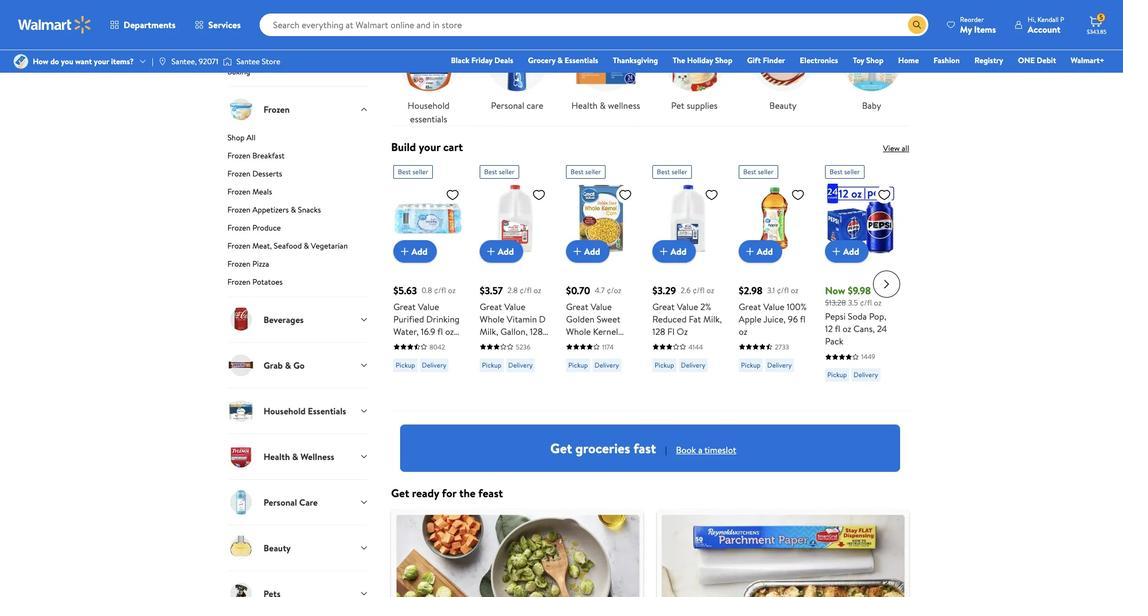 Task type: describe. For each thing, give the bounding box(es) containing it.
add to cart image for $5.63
[[398, 245, 412, 259]]

96
[[788, 313, 798, 326]]

4.7
[[595, 285, 605, 296]]

candy
[[228, 48, 249, 59]]

grocery
[[528, 55, 556, 66]]

baby link
[[834, 24, 909, 112]]

walmart+ link
[[1066, 54, 1110, 67]]

1 vertical spatial breakfast
[[252, 150, 285, 161]]

product group containing $0.70
[[566, 161, 637, 406]]

pizza
[[252, 259, 269, 270]]

gift
[[747, 55, 761, 66]]

$2.98 3.1 ¢/fl oz great value 100% apple juice, 96 fl oz
[[739, 284, 807, 338]]

2 add to cart image from the left
[[571, 245, 584, 259]]

frozen meat, seafood & vegetarian
[[228, 240, 348, 252]]

15
[[590, 351, 598, 363]]

$5.63 0.8 ¢/fl oz great value purified drinking water, 16.9 fl oz bottles, 40 count
[[393, 284, 463, 351]]

oz left gallon,
[[488, 338, 496, 351]]

0 vertical spatial breakfast
[[228, 30, 260, 41]]

¢/oz
[[607, 285, 622, 296]]

product group containing $5.63
[[393, 161, 464, 406]]

add button for $5.63
[[393, 240, 437, 263]]

& for wellness
[[600, 99, 606, 112]]

the holiday shop link
[[668, 54, 738, 67]]

milk, for $3.29
[[704, 313, 722, 326]]

3 best from the left
[[571, 167, 584, 177]]

book a timeslot link
[[676, 444, 737, 458]]

water,
[[393, 326, 419, 338]]

$2.98
[[739, 284, 763, 298]]

5 $343.85
[[1087, 13, 1107, 36]]

pop,
[[869, 311, 887, 323]]

1 list item from the left
[[384, 510, 650, 598]]

breakfast & cereal
[[228, 30, 291, 41]]

cans,
[[854, 323, 875, 336]]

build
[[391, 139, 416, 155]]

fl for 3.1
[[800, 313, 806, 326]]

want
[[75, 56, 92, 67]]

one
[[1018, 55, 1035, 66]]

essentials
[[410, 113, 447, 125]]

& for wellness
[[292, 451, 298, 463]]

beverages
[[264, 314, 304, 326]]

¢/fl for $3.29
[[693, 285, 705, 296]]

finder
[[763, 55, 785, 66]]

add to favorites list, great value purified drinking water, 16.9 fl oz bottles, 40 count image
[[446, 188, 460, 202]]

add to favorites list, great value whole vitamin d milk, gallon, 128 fl oz image
[[532, 188, 546, 202]]

40
[[426, 338, 437, 351]]

hi, kendall p account
[[1028, 14, 1065, 35]]

pickup for $3.29
[[655, 361, 674, 370]]

great value whole vitamin d milk, gallon, 128 fl oz image
[[480, 183, 550, 254]]

frozen for frozen desserts
[[228, 168, 251, 180]]

2 best seller from the left
[[484, 167, 515, 177]]

add to favorites list, great value golden sweet whole kernel corn, canned corn, 15 oz can image
[[619, 188, 632, 202]]

cereal
[[269, 30, 291, 41]]

shop inside 'link'
[[866, 55, 884, 66]]

1 horizontal spatial essentials
[[565, 55, 598, 66]]

pack
[[825, 336, 844, 348]]

value for $3.29
[[677, 301, 698, 313]]

home
[[899, 55, 919, 66]]

¢/fl for $2.98
[[777, 285, 789, 296]]

departments button
[[100, 11, 185, 38]]

add for $3.29
[[671, 245, 687, 258]]

add button for $3.29
[[653, 240, 696, 263]]

pantry
[[228, 12, 250, 23]]

frozen button
[[228, 86, 369, 132]]

toy shop link
[[848, 54, 889, 67]]

frozen breakfast
[[228, 150, 285, 161]]

3 add button from the left
[[566, 240, 609, 263]]

oz up the 8042
[[445, 326, 454, 338]]

frozen for frozen
[[264, 103, 290, 116]]

add to cart image for now $9.98
[[830, 245, 843, 259]]

2%
[[701, 301, 712, 313]]

frozen for frozen produce
[[228, 222, 251, 234]]

best for now $9.98
[[830, 167, 843, 177]]

pickup down gallon,
[[482, 361, 502, 370]]

frozen meat, seafood & vegetarian link
[[228, 240, 369, 256]]

pet supplies
[[671, 99, 718, 112]]

great value golden sweet whole kernel corn, canned corn, 15 oz can image
[[566, 183, 637, 254]]

seller for $3.29
[[672, 167, 688, 177]]

search icon image
[[913, 20, 922, 29]]

health for health & wellness
[[264, 451, 290, 463]]

baking
[[228, 66, 250, 77]]

fast
[[634, 439, 656, 458]]

drinking
[[426, 313, 460, 326]]

24
[[877, 323, 887, 336]]

pepsi soda pop, 12 fl oz cans, 24 pack image
[[825, 183, 896, 254]]

walmart+
[[1071, 55, 1105, 66]]

product group containing $2.98
[[739, 161, 810, 406]]

 image for santee store
[[223, 56, 232, 67]]

the holiday shop
[[673, 55, 733, 66]]

$13.28
[[825, 298, 846, 309]]

frozen desserts
[[228, 168, 282, 180]]

can
[[611, 351, 627, 363]]

add for $5.63
[[412, 245, 428, 258]]

departments
[[124, 19, 176, 31]]

delivery for now
[[854, 371, 878, 380]]

vitamin
[[507, 313, 537, 326]]

personal for personal care
[[491, 99, 525, 112]]

$0.70
[[566, 284, 590, 298]]

add to favorites list, pepsi soda pop, 12 fl oz cans, 24 pack image
[[878, 188, 891, 202]]

add button for $2.98
[[739, 240, 782, 263]]

beauty button
[[228, 526, 369, 571]]

pickup left 15 in the right of the page
[[569, 361, 588, 370]]

add for now
[[843, 245, 860, 258]]

frozen appetizers & snacks link
[[228, 204, 369, 220]]

gift finder link
[[742, 54, 791, 67]]

household for household essentials
[[264, 405, 306, 418]]

$9.98
[[848, 284, 871, 298]]

add to favorites list, great value 2% reduced fat milk, 128 fl oz image
[[705, 188, 719, 202]]

0 vertical spatial your
[[94, 56, 109, 67]]

fashion link
[[929, 54, 965, 67]]

frozen produce link
[[228, 222, 369, 238]]

delivery down '5236'
[[508, 361, 533, 370]]

product group containing $3.29
[[653, 161, 723, 406]]

3 best seller from the left
[[571, 167, 601, 177]]

my
[[960, 23, 972, 35]]

oz left "cans,"
[[843, 323, 852, 336]]

great value 100% apple juice, 96 fl oz image
[[739, 183, 810, 254]]

p
[[1061, 14, 1065, 24]]

beauty for beauty dropdown button on the bottom left of the page
[[264, 542, 291, 555]]

friday
[[472, 55, 493, 66]]

3 seller from the left
[[585, 167, 601, 177]]

$343.85
[[1087, 28, 1107, 36]]

pickup for now
[[828, 371, 847, 380]]

reorder my items
[[960, 14, 996, 35]]

next slide for product carousel list image
[[873, 271, 900, 298]]

3 add from the left
[[584, 245, 600, 258]]

account
[[1028, 23, 1061, 35]]

supplies
[[687, 99, 718, 112]]

count
[[439, 338, 463, 351]]

2.8
[[508, 285, 518, 296]]

128 inside $3.57 2.8 ¢/fl oz great value whole vitamin d milk, gallon, 128 fl oz
[[530, 326, 543, 338]]

black
[[451, 55, 470, 66]]

12
[[825, 323, 833, 336]]

2 corn, from the top
[[566, 351, 588, 363]]

oz inside $0.70 4.7 ¢/oz great value golden sweet whole kernel corn, canned corn, 15 oz can
[[600, 351, 609, 363]]

items?
[[111, 56, 134, 67]]

Search search field
[[259, 14, 929, 36]]

feast
[[479, 486, 503, 501]]

add for $2.98
[[757, 245, 773, 258]]

2 seller from the left
[[499, 167, 515, 177]]

100%
[[787, 301, 807, 313]]

great for $2.98
[[739, 301, 761, 313]]

great inside $0.70 4.7 ¢/oz great value golden sweet whole kernel corn, canned corn, 15 oz can
[[566, 301, 589, 313]]

frozen pizza
[[228, 259, 269, 270]]

holiday
[[687, 55, 713, 66]]

 image for santee, 92071
[[158, 57, 167, 66]]



Task type: vqa. For each thing, say whether or not it's contained in the screenshot.
SELLER corresponding to $5.63
yes



Task type: locate. For each thing, give the bounding box(es) containing it.
0 horizontal spatial beauty
[[264, 542, 291, 555]]

santee,
[[172, 56, 197, 67]]

great value 2% reduced fat milk, 128 fl oz image
[[653, 183, 723, 254]]

 image for how do you want your items?
[[14, 54, 28, 69]]

128 inside $3.29 2.6 ¢/fl oz great value 2% reduced fat milk, 128 fl oz
[[653, 326, 665, 338]]

& for essentials
[[558, 55, 563, 66]]

milk, inside $3.57 2.8 ¢/fl oz great value whole vitamin d milk, gallon, 128 fl oz
[[480, 326, 498, 338]]

oz up pop,
[[874, 298, 882, 309]]

add button up 2.8
[[480, 240, 523, 263]]

add to cart image
[[484, 245, 498, 259], [657, 245, 671, 259], [744, 245, 757, 259]]

frozen left the meals at the top left of the page
[[228, 186, 251, 198]]

4 best from the left
[[657, 167, 670, 177]]

best up great value 2% reduced fat milk, 128 fl oz image
[[657, 167, 670, 177]]

beauty down personal care
[[264, 542, 291, 555]]

health & wellness
[[572, 99, 640, 112]]

wellness
[[301, 451, 334, 463]]

delivery down 2733
[[768, 361, 792, 370]]

frozen up frozen meals at the left of the page
[[228, 168, 251, 180]]

 image right 92071
[[223, 56, 232, 67]]

1 add to cart image from the left
[[484, 245, 498, 259]]

best seller
[[398, 167, 428, 177], [484, 167, 515, 177], [571, 167, 601, 177], [657, 167, 688, 177], [744, 167, 774, 177], [830, 167, 860, 177]]

household for household essentials
[[408, 99, 450, 112]]

add to cart image
[[398, 245, 412, 259], [571, 245, 584, 259], [830, 245, 843, 259]]

personal inside list
[[491, 99, 525, 112]]

product group containing $3.57
[[480, 161, 550, 406]]

frozen potatoes link
[[228, 277, 369, 297]]

¢/fl right 0.8
[[434, 285, 446, 296]]

6 add from the left
[[843, 245, 860, 258]]

2 horizontal spatial shop
[[866, 55, 884, 66]]

seller up great value 100% apple juice, 96 fl oz image
[[758, 167, 774, 177]]

all
[[902, 143, 909, 154]]

desserts
[[252, 168, 282, 180]]

1 vertical spatial beauty
[[264, 542, 291, 555]]

value down 2.8
[[504, 301, 526, 313]]

¢/fl right 2.8
[[520, 285, 532, 296]]

breakfast up desserts
[[252, 150, 285, 161]]

oz inside $3.29 2.6 ¢/fl oz great value 2% reduced fat milk, 128 fl oz
[[707, 285, 714, 296]]

delivery down 1174
[[595, 361, 619, 370]]

6 product group from the left
[[825, 161, 896, 406]]

great down $3.29 on the right
[[653, 301, 675, 313]]

2 add button from the left
[[480, 240, 523, 263]]

beauty link
[[746, 24, 821, 112]]

best seller up great value golden sweet whole kernel corn, canned corn, 15 oz can image
[[571, 167, 601, 177]]

5 value from the left
[[763, 301, 785, 313]]

oz right 15 in the right of the page
[[600, 351, 609, 363]]

personal care
[[264, 497, 318, 509]]

0 horizontal spatial shop
[[228, 132, 245, 143]]

corn,
[[566, 338, 588, 351], [566, 351, 588, 363]]

oz right 0.8
[[448, 285, 456, 296]]

1 list from the top
[[384, 15, 916, 126]]

best up great value whole vitamin d milk, gallon, 128 fl oz image in the top of the page
[[484, 167, 497, 177]]

grocery & essentials link
[[523, 54, 604, 67]]

¢/fl inside $3.29 2.6 ¢/fl oz great value 2% reduced fat milk, 128 fl oz
[[693, 285, 705, 296]]

potatoes
[[252, 277, 283, 288]]

d
[[539, 313, 546, 326]]

add to cart image for $3.29
[[657, 245, 671, 259]]

best for $3.29
[[657, 167, 670, 177]]

fl inside now $9.98 $13.28 3.5 ¢/fl oz pepsi soda pop, 12 fl oz cans, 24 pack
[[835, 323, 841, 336]]

best seller for $3.29
[[657, 167, 688, 177]]

1 vertical spatial your
[[419, 139, 441, 155]]

best seller for now $9.98
[[830, 167, 860, 177]]

3 add to cart image from the left
[[830, 245, 843, 259]]

beauty
[[770, 99, 797, 112], [264, 542, 291, 555]]

health & wellness button
[[228, 434, 369, 480]]

1 best seller from the left
[[398, 167, 428, 177]]

0 vertical spatial beauty
[[770, 99, 797, 112]]

frozen meals link
[[228, 186, 369, 202]]

0 horizontal spatial |
[[152, 56, 153, 67]]

frozen inside dropdown button
[[264, 103, 290, 116]]

personal for personal care
[[264, 497, 297, 509]]

fl inside $2.98 3.1 ¢/fl oz great value 100% apple juice, 96 fl oz
[[800, 313, 806, 326]]

 image left the santee,
[[158, 57, 167, 66]]

frozen up frozen pizza
[[228, 240, 251, 252]]

5 product group from the left
[[739, 161, 810, 406]]

3.5
[[848, 298, 858, 309]]

1 vertical spatial health
[[264, 451, 290, 463]]

1 horizontal spatial milk,
[[704, 313, 722, 326]]

product group
[[393, 161, 464, 406], [480, 161, 550, 406], [566, 161, 637, 406], [653, 161, 723, 406], [739, 161, 810, 406], [825, 161, 896, 406]]

0 horizontal spatial add to cart image
[[398, 245, 412, 259]]

get for get ready for the feast
[[391, 486, 409, 501]]

purified
[[393, 313, 424, 326]]

0 horizontal spatial add to cart image
[[484, 245, 498, 259]]

add up the 3.1
[[757, 245, 773, 258]]

milk, inside $3.29 2.6 ¢/fl oz great value 2% reduced fat milk, 128 fl oz
[[704, 313, 722, 326]]

add button up $5.63 at the top left of the page
[[393, 240, 437, 263]]

add to cart image up $3.29 on the right
[[657, 245, 671, 259]]

best up pepsi soda pop, 12 fl oz cans, 24 pack image
[[830, 167, 843, 177]]

add button up now
[[825, 240, 869, 263]]

& inside dropdown button
[[292, 451, 298, 463]]

value inside $0.70 4.7 ¢/oz great value golden sweet whole kernel corn, canned corn, 15 oz can
[[591, 301, 612, 313]]

great for $5.63
[[393, 301, 416, 313]]

$3.57 2.8 ¢/fl oz great value whole vitamin d milk, gallon, 128 fl oz
[[480, 284, 546, 351]]

get for get groceries fast
[[550, 439, 572, 458]]

 image
[[14, 54, 28, 69], [223, 56, 232, 67], [158, 57, 167, 66]]

book
[[676, 444, 696, 457]]

list
[[384, 15, 916, 126], [384, 510, 916, 598]]

3 value from the left
[[591, 301, 612, 313]]

canned
[[590, 338, 620, 351]]

fl right 96
[[800, 313, 806, 326]]

delivery down the 8042
[[422, 361, 447, 370]]

deals
[[495, 55, 513, 66]]

gift finder
[[747, 55, 785, 66]]

frozen breakfast link
[[228, 150, 369, 166]]

value down the 3.1
[[763, 301, 785, 313]]

1 horizontal spatial personal
[[491, 99, 525, 112]]

1 vertical spatial household
[[264, 405, 306, 418]]

2 horizontal spatial add to cart image
[[830, 245, 843, 259]]

personal left care
[[491, 99, 525, 112]]

home link
[[893, 54, 924, 67]]

view all link
[[883, 143, 909, 154]]

fl for $9.98
[[835, 323, 841, 336]]

best for $2.98
[[744, 167, 757, 177]]

great value purified drinking water, 16.9 fl oz bottles, 40 count image
[[393, 183, 464, 254]]

frozen
[[264, 103, 290, 116], [228, 150, 251, 161], [228, 168, 251, 180], [228, 186, 251, 198], [228, 204, 251, 216], [228, 222, 251, 234], [228, 240, 251, 252], [228, 259, 251, 270], [228, 277, 251, 288]]

add to cart image up $0.70
[[571, 245, 584, 259]]

seller for $5.63
[[413, 167, 428, 177]]

0 horizontal spatial your
[[94, 56, 109, 67]]

your left cart
[[419, 139, 441, 155]]

| right items?
[[152, 56, 153, 67]]

5 add from the left
[[757, 245, 773, 258]]

2 product group from the left
[[480, 161, 550, 406]]

seller up great value golden sweet whole kernel corn, canned corn, 15 oz can image
[[585, 167, 601, 177]]

seller up great value 2% reduced fat milk, 128 fl oz image
[[672, 167, 688, 177]]

5 best seller from the left
[[744, 167, 774, 177]]

4 product group from the left
[[653, 161, 723, 406]]

frozen down frozen pizza
[[228, 277, 251, 288]]

value inside $3.57 2.8 ¢/fl oz great value whole vitamin d milk, gallon, 128 fl oz
[[504, 301, 526, 313]]

4 add button from the left
[[653, 240, 696, 263]]

fl right '16.9'
[[438, 326, 443, 338]]

0 horizontal spatial personal
[[264, 497, 297, 509]]

household up the "essentials"
[[408, 99, 450, 112]]

1 best from the left
[[398, 167, 411, 177]]

$3.57
[[480, 284, 503, 298]]

2 add to cart image from the left
[[657, 245, 671, 259]]

fl for 0.8
[[438, 326, 443, 338]]

frozen for frozen breakfast
[[228, 150, 251, 161]]

sweet
[[597, 313, 621, 326]]

1 horizontal spatial shop
[[715, 55, 733, 66]]

pickup down bottles, at bottom
[[396, 361, 415, 370]]

health for health & wellness
[[572, 99, 598, 112]]

0 vertical spatial essentials
[[565, 55, 598, 66]]

0 horizontal spatial whole
[[480, 313, 505, 326]]

pantry link
[[228, 12, 369, 28]]

¢/fl right 3.5
[[860, 298, 872, 309]]

pickup down fl
[[655, 361, 674, 370]]

0 horizontal spatial 128
[[530, 326, 543, 338]]

1 horizontal spatial add to cart image
[[571, 245, 584, 259]]

add to cart image for $2.98
[[744, 245, 757, 259]]

2 128 from the left
[[653, 326, 665, 338]]

milk,
[[704, 313, 722, 326], [480, 326, 498, 338]]

grab
[[264, 360, 283, 372]]

whole down $3.57 at the top
[[480, 313, 505, 326]]

fl
[[668, 326, 675, 338]]

0 horizontal spatial household
[[264, 405, 306, 418]]

fat
[[689, 313, 701, 326]]

baby
[[862, 99, 881, 112]]

2 great from the left
[[480, 301, 502, 313]]

1 vertical spatial |
[[665, 444, 667, 457]]

great inside $2.98 3.1 ¢/fl oz great value 100% apple juice, 96 fl oz
[[739, 301, 761, 313]]

1 horizontal spatial health
[[572, 99, 598, 112]]

add to cart image up now
[[830, 245, 843, 259]]

3 add to cart image from the left
[[744, 245, 757, 259]]

6 best seller from the left
[[830, 167, 860, 177]]

appetizers
[[252, 204, 289, 216]]

services
[[208, 19, 241, 31]]

16.9
[[421, 326, 436, 338]]

1 add button from the left
[[393, 240, 437, 263]]

oz left juice,
[[739, 326, 748, 338]]

pepsi
[[825, 311, 846, 323]]

& for go
[[285, 360, 291, 372]]

add to cart image up '$2.98'
[[744, 245, 757, 259]]

value inside $2.98 3.1 ¢/fl oz great value 100% apple juice, 96 fl oz
[[763, 301, 785, 313]]

frozen down frozen meals at the left of the page
[[228, 204, 251, 216]]

view
[[883, 143, 900, 154]]

shop left "all"
[[228, 132, 245, 143]]

best for $5.63
[[398, 167, 411, 177]]

great for $3.29
[[653, 301, 675, 313]]

best seller for $5.63
[[398, 167, 428, 177]]

1 vertical spatial essentials
[[308, 405, 346, 418]]

3 product group from the left
[[566, 161, 637, 406]]

grab & go button
[[228, 343, 369, 388]]

& inside list
[[600, 99, 606, 112]]

1 corn, from the top
[[566, 338, 588, 351]]

walmart image
[[18, 16, 91, 34]]

services button
[[185, 11, 250, 38]]

frozen desserts link
[[228, 168, 369, 184]]

4 seller from the left
[[672, 167, 688, 177]]

beauty inside list
[[770, 99, 797, 112]]

pickup for $5.63
[[396, 361, 415, 370]]

wellness
[[608, 99, 640, 112]]

¢/fl for $5.63
[[434, 285, 446, 296]]

add up 2.8
[[498, 245, 514, 258]]

best up great value golden sweet whole kernel corn, canned corn, 15 oz can image
[[571, 167, 584, 177]]

pickup for $2.98
[[741, 361, 761, 370]]

0 horizontal spatial essentials
[[308, 405, 346, 418]]

& inside 'dropdown button'
[[285, 360, 291, 372]]

your
[[94, 56, 109, 67], [419, 139, 441, 155]]

delivery for $5.63
[[422, 361, 447, 370]]

add button up $0.70
[[566, 240, 609, 263]]

1 horizontal spatial add to cart image
[[657, 245, 671, 259]]

value inside $5.63 0.8 ¢/fl oz great value purified drinking water, 16.9 fl oz bottles, 40 count
[[418, 301, 439, 313]]

| left 'book'
[[665, 444, 667, 457]]

add up $9.98
[[843, 245, 860, 258]]

frozen for frozen potatoes
[[228, 277, 251, 288]]

household down grab & go
[[264, 405, 306, 418]]

great down $3.57 at the top
[[480, 301, 502, 313]]

5 add button from the left
[[739, 240, 782, 263]]

1174
[[602, 343, 614, 352]]

pickup down apple
[[741, 361, 761, 370]]

oz up the 100%
[[791, 285, 799, 296]]

4144
[[689, 343, 703, 352]]

oz
[[677, 326, 688, 338]]

frozen left the pizza
[[228, 259, 251, 270]]

the
[[673, 55, 685, 66]]

value inside $3.29 2.6 ¢/fl oz great value 2% reduced fat milk, 128 fl oz
[[677, 301, 698, 313]]

1 128 from the left
[[530, 326, 543, 338]]

go
[[293, 360, 305, 372]]

1 vertical spatial list
[[384, 510, 916, 598]]

seller down build your cart
[[413, 167, 428, 177]]

2 horizontal spatial  image
[[223, 56, 232, 67]]

value for $2.98
[[763, 301, 785, 313]]

1 great from the left
[[393, 301, 416, 313]]

4 great from the left
[[653, 301, 675, 313]]

1 product group from the left
[[393, 161, 464, 406]]

product group containing now $9.98
[[825, 161, 896, 406]]

0 vertical spatial personal
[[491, 99, 525, 112]]

add to favorites list, great value 100% apple juice, 96 fl oz image
[[792, 188, 805, 202]]

1 horizontal spatial whole
[[566, 326, 591, 338]]

kendall
[[1038, 14, 1059, 24]]

Walmart Site-Wide search field
[[259, 14, 929, 36]]

for
[[442, 486, 457, 501]]

best seller up great value whole vitamin d milk, gallon, 128 fl oz image in the top of the page
[[484, 167, 515, 177]]

¢/fl right 2.6
[[693, 285, 705, 296]]

household
[[408, 99, 450, 112], [264, 405, 306, 418]]

breakfast down pantry
[[228, 30, 260, 41]]

0 vertical spatial get
[[550, 439, 572, 458]]

shop right toy
[[866, 55, 884, 66]]

electronics
[[800, 55, 838, 66]]

1 horizontal spatial beauty
[[770, 99, 797, 112]]

get
[[550, 439, 572, 458], [391, 486, 409, 501]]

beauty inside dropdown button
[[264, 542, 291, 555]]

value down 4.7
[[591, 301, 612, 313]]

value down 0.8
[[418, 301, 439, 313]]

delivery for $3.29
[[681, 361, 706, 370]]

frozen for frozen meals
[[228, 186, 251, 198]]

1 horizontal spatial  image
[[158, 57, 167, 66]]

personal inside dropdown button
[[264, 497, 297, 509]]

care
[[527, 99, 544, 112]]

personal left 'care'
[[264, 497, 297, 509]]

great down $5.63 at the top left of the page
[[393, 301, 416, 313]]

milk, for $3.57
[[480, 326, 498, 338]]

2 list item from the left
[[650, 510, 916, 598]]

beauty down finder
[[770, 99, 797, 112]]

meals
[[252, 186, 272, 198]]

seller for now $9.98
[[845, 167, 860, 177]]

household inside dropdown button
[[264, 405, 306, 418]]

frozen for frozen pizza
[[228, 259, 251, 270]]

5 great from the left
[[739, 301, 761, 313]]

0 vertical spatial list
[[384, 15, 916, 126]]

128 left fl
[[653, 326, 665, 338]]

4 value from the left
[[677, 301, 698, 313]]

milk, left gallon,
[[480, 326, 498, 338]]

1 seller from the left
[[413, 167, 428, 177]]

essentials down search search box
[[565, 55, 598, 66]]

frozen down shop all
[[228, 150, 251, 161]]

frozen pizza link
[[228, 259, 369, 274]]

fl right 12
[[835, 323, 841, 336]]

¢/fl inside $5.63 0.8 ¢/fl oz great value purified drinking water, 16.9 fl oz bottles, 40 count
[[434, 285, 446, 296]]

add to cart image up $3.57 at the top
[[484, 245, 498, 259]]

essentials up wellness
[[308, 405, 346, 418]]

whole inside $0.70 4.7 ¢/oz great value golden sweet whole kernel corn, canned corn, 15 oz can
[[566, 326, 591, 338]]

fl inside $3.57 2.8 ¢/fl oz great value whole vitamin d milk, gallon, 128 fl oz
[[480, 338, 485, 351]]

5 best from the left
[[744, 167, 757, 177]]

great down $0.70
[[566, 301, 589, 313]]

apple
[[739, 313, 762, 326]]

add up 0.8
[[412, 245, 428, 258]]

frozen up shop all link
[[264, 103, 290, 116]]

& for cereal
[[262, 30, 267, 41]]

1 horizontal spatial get
[[550, 439, 572, 458]]

delivery for $2.98
[[768, 361, 792, 370]]

¢/fl
[[434, 285, 446, 296], [520, 285, 532, 296], [693, 285, 705, 296], [777, 285, 789, 296], [860, 298, 872, 309]]

1 value from the left
[[418, 301, 439, 313]]

electronics link
[[795, 54, 844, 67]]

3.1
[[767, 285, 775, 296]]

beauty for beauty link
[[770, 99, 797, 112]]

2 horizontal spatial add to cart image
[[744, 245, 757, 259]]

0 horizontal spatial get
[[391, 486, 409, 501]]

registry link
[[970, 54, 1009, 67]]

great inside $3.29 2.6 ¢/fl oz great value 2% reduced fat milk, 128 fl oz
[[653, 301, 675, 313]]

get left ready
[[391, 486, 409, 501]]

6 add button from the left
[[825, 240, 869, 263]]

great inside $5.63 0.8 ¢/fl oz great value purified drinking water, 16.9 fl oz bottles, 40 count
[[393, 301, 416, 313]]

0 horizontal spatial health
[[264, 451, 290, 463]]

how
[[33, 56, 48, 67]]

health inside dropdown button
[[264, 451, 290, 463]]

add button
[[393, 240, 437, 263], [480, 240, 523, 263], [566, 240, 609, 263], [653, 240, 696, 263], [739, 240, 782, 263], [825, 240, 869, 263]]

all
[[247, 132, 256, 143]]

0 vertical spatial household
[[408, 99, 450, 112]]

1 add from the left
[[412, 245, 428, 258]]

value down 2.6
[[677, 301, 698, 313]]

0 horizontal spatial milk,
[[480, 326, 498, 338]]

your right want
[[94, 56, 109, 67]]

golden
[[566, 313, 595, 326]]

seller up pepsi soda pop, 12 fl oz cans, 24 pack image
[[845, 167, 860, 177]]

2.6
[[681, 285, 691, 296]]

list containing household essentials
[[384, 15, 916, 126]]

4 best seller from the left
[[657, 167, 688, 177]]

fl inside $5.63 0.8 ¢/fl oz great value purified drinking water, 16.9 fl oz bottles, 40 count
[[438, 326, 443, 338]]

best seller down build
[[398, 167, 428, 177]]

get left groceries
[[550, 439, 572, 458]]

0 vertical spatial |
[[152, 56, 153, 67]]

1 add to cart image from the left
[[398, 245, 412, 259]]

one debit
[[1018, 55, 1056, 66]]

1 horizontal spatial |
[[665, 444, 667, 457]]

¢/fl inside $2.98 3.1 ¢/fl oz great value 100% apple juice, 96 fl oz
[[777, 285, 789, 296]]

list item
[[384, 510, 650, 598], [650, 510, 916, 598]]

1 horizontal spatial 128
[[653, 326, 665, 338]]

5 seller from the left
[[758, 167, 774, 177]]

add button up the 3.1
[[739, 240, 782, 263]]

1 horizontal spatial your
[[419, 139, 441, 155]]

¢/fl inside $3.57 2.8 ¢/fl oz great value whole vitamin d milk, gallon, 128 fl oz
[[520, 285, 532, 296]]

best up great value 100% apple juice, 96 fl oz image
[[744, 167, 757, 177]]

2 list from the top
[[384, 510, 916, 598]]

2 value from the left
[[504, 301, 526, 313]]

value for $5.63
[[418, 301, 439, 313]]

value for $3.57
[[504, 301, 526, 313]]

hi,
[[1028, 14, 1036, 24]]

household essentials button
[[228, 388, 369, 434]]

6 best from the left
[[830, 167, 843, 177]]

juice,
[[764, 313, 786, 326]]

personal care link
[[480, 24, 555, 112]]

frozen meals
[[228, 186, 272, 198]]

¢/fl inside now $9.98 $13.28 3.5 ¢/fl oz pepsi soda pop, 12 fl oz cans, 24 pack
[[860, 298, 872, 309]]

best seller up great value 100% apple juice, 96 fl oz image
[[744, 167, 774, 177]]

2 add from the left
[[498, 245, 514, 258]]

0 horizontal spatial  image
[[14, 54, 28, 69]]

6 seller from the left
[[845, 167, 860, 177]]

great inside $3.57 2.8 ¢/fl oz great value whole vitamin d milk, gallon, 128 fl oz
[[480, 301, 502, 313]]

1 vertical spatial get
[[391, 486, 409, 501]]

essentials inside dropdown button
[[308, 405, 346, 418]]

great for $3.57
[[480, 301, 502, 313]]

add button for now
[[825, 240, 869, 263]]

oz right 2.8
[[534, 285, 541, 296]]

best seller for $2.98
[[744, 167, 774, 177]]

¢/fl for $3.57
[[520, 285, 532, 296]]

2733
[[775, 343, 789, 352]]

best seller up great value 2% reduced fat milk, 128 fl oz image
[[657, 167, 688, 177]]

seller for $2.98
[[758, 167, 774, 177]]

timeslot
[[705, 444, 737, 457]]

4 add from the left
[[671, 245, 687, 258]]

0 vertical spatial health
[[572, 99, 598, 112]]

great down '$2.98'
[[739, 301, 761, 313]]

fl right count
[[480, 338, 485, 351]]

best down build
[[398, 167, 411, 177]]

pet supplies link
[[657, 24, 732, 112]]

add up 4.7
[[584, 245, 600, 258]]

 image left how
[[14, 54, 28, 69]]

1 vertical spatial personal
[[264, 497, 297, 509]]

pickup down pack
[[828, 371, 847, 380]]

3 great from the left
[[566, 301, 589, 313]]

snacks
[[298, 204, 321, 216]]

2 best from the left
[[484, 167, 497, 177]]

frozen for frozen meat, seafood & vegetarian
[[228, 240, 251, 252]]

whole inside $3.57 2.8 ¢/fl oz great value whole vitamin d milk, gallon, 128 fl oz
[[480, 313, 505, 326]]

household essentials
[[264, 405, 346, 418]]

1 horizontal spatial household
[[408, 99, 450, 112]]

¢/fl right the 3.1
[[777, 285, 789, 296]]

frozen for frozen appetizers & snacks
[[228, 204, 251, 216]]

frozen appetizers & snacks
[[228, 204, 321, 216]]



